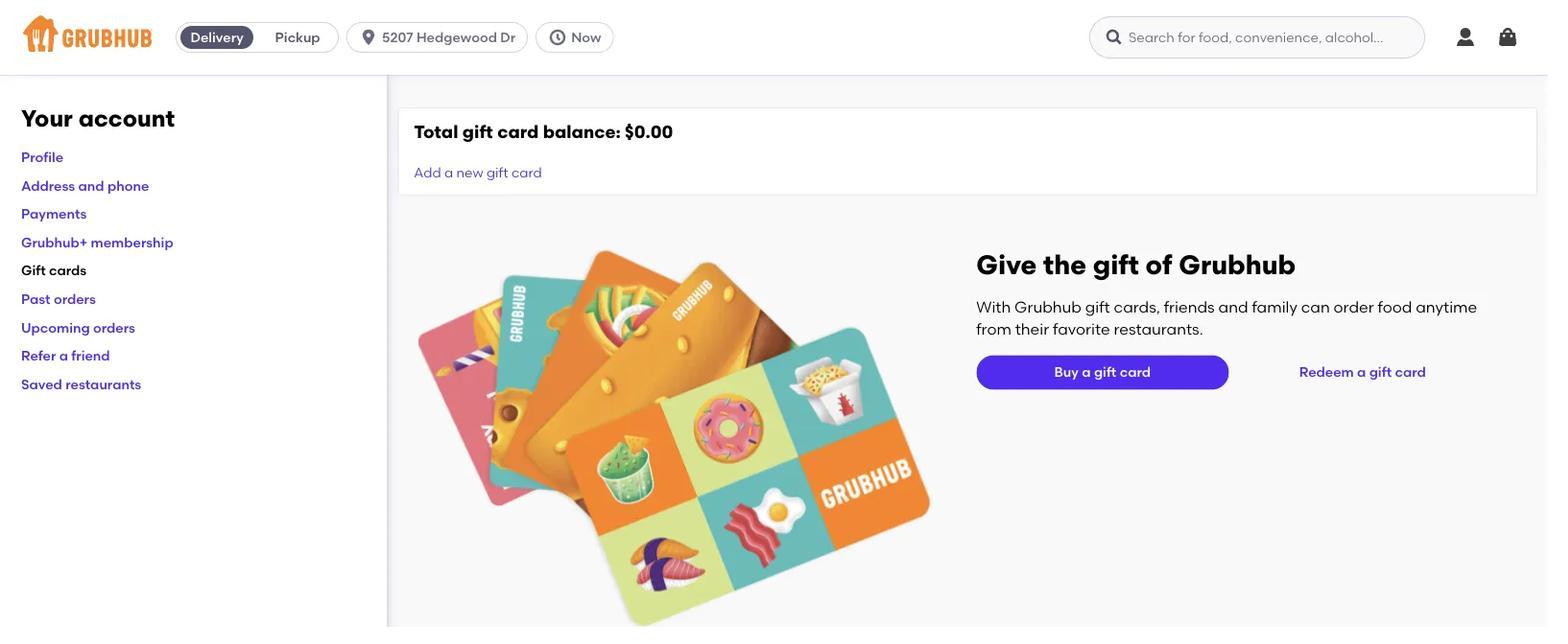 Task type: locate. For each thing, give the bounding box(es) containing it.
orders up friend
[[93, 320, 135, 336]]

card down food
[[1396, 365, 1427, 381]]

1 horizontal spatial and
[[1219, 298, 1249, 317]]

and inside with grubhub gift cards, friends and family can order food anytime from their favorite restaurants.
[[1219, 298, 1249, 317]]

gift up add a new gift card
[[463, 121, 493, 143]]

gift up the favorite
[[1086, 298, 1111, 317]]

can
[[1302, 298, 1331, 317]]

balance:
[[543, 121, 621, 143]]

delivery
[[191, 29, 244, 46]]

a right buy
[[1082, 365, 1091, 381]]

now
[[572, 29, 602, 46]]

past orders
[[21, 291, 96, 307]]

gift right redeem
[[1370, 365, 1392, 381]]

gift for give the gift of grubhub
[[1093, 249, 1140, 281]]

gift cards link
[[21, 263, 87, 279]]

a inside "button"
[[1358, 365, 1367, 381]]

0 horizontal spatial grubhub
[[1015, 298, 1082, 317]]

profile
[[21, 149, 63, 165]]

and left phone
[[78, 177, 104, 194]]

0 vertical spatial and
[[78, 177, 104, 194]]

add a new gift card
[[414, 165, 542, 181]]

5207
[[382, 29, 413, 46]]

0 vertical spatial orders
[[54, 291, 96, 307]]

grubhub inside with grubhub gift cards, friends and family can order food anytime from their favorite restaurants.
[[1015, 298, 1082, 317]]

give
[[977, 249, 1037, 281]]

and left family
[[1219, 298, 1249, 317]]

your
[[21, 105, 73, 133]]

a right refer
[[59, 348, 68, 364]]

card up add a new gift card
[[498, 121, 539, 143]]

$0.00
[[625, 121, 674, 143]]

restaurants
[[66, 376, 141, 393]]

redeem a gift card button
[[1292, 356, 1434, 390]]

grubhub up with grubhub gift cards, friends and family can order food anytime from their favorite restaurants.
[[1179, 249, 1296, 281]]

orders
[[54, 291, 96, 307], [93, 320, 135, 336]]

orders up upcoming orders
[[54, 291, 96, 307]]

a for refer
[[59, 348, 68, 364]]

grubhub+ membership link
[[21, 234, 173, 251]]

a right redeem
[[1358, 365, 1367, 381]]

address
[[21, 177, 75, 194]]

cards
[[49, 263, 87, 279]]

phone
[[107, 177, 149, 194]]

Search for food, convenience, alcohol... search field
[[1090, 16, 1426, 59]]

profile link
[[21, 149, 63, 165]]

the
[[1044, 249, 1087, 281]]

0 horizontal spatial and
[[78, 177, 104, 194]]

card
[[498, 121, 539, 143], [512, 165, 542, 181], [1120, 365, 1151, 381], [1396, 365, 1427, 381]]

a
[[445, 165, 453, 181], [59, 348, 68, 364], [1082, 365, 1091, 381], [1358, 365, 1367, 381]]

their
[[1016, 320, 1050, 339]]

gift right buy
[[1095, 365, 1117, 381]]

your account
[[21, 105, 175, 133]]

now button
[[536, 22, 622, 53]]

gift inside "button"
[[1370, 365, 1392, 381]]

svg image
[[1455, 26, 1478, 49], [1497, 26, 1520, 49], [359, 28, 378, 47], [1105, 28, 1124, 47]]

a left new
[[445, 165, 453, 181]]

grubhub up their
[[1015, 298, 1082, 317]]

1 horizontal spatial grubhub
[[1179, 249, 1296, 281]]

buy a gift card
[[1055, 365, 1151, 381]]

1 vertical spatial grubhub
[[1015, 298, 1082, 317]]

1 vertical spatial and
[[1219, 298, 1249, 317]]

upcoming orders link
[[21, 320, 135, 336]]

past orders link
[[21, 291, 96, 307]]

5207 hedgewood dr
[[382, 29, 516, 46]]

and
[[78, 177, 104, 194], [1219, 298, 1249, 317]]

svg image inside 5207 hedgewood dr button
[[359, 28, 378, 47]]

gift for buy a gift card
[[1095, 365, 1117, 381]]

gift left of
[[1093, 249, 1140, 281]]

gift
[[463, 121, 493, 143], [487, 165, 508, 181], [1093, 249, 1140, 281], [1086, 298, 1111, 317], [1095, 365, 1117, 381], [1370, 365, 1392, 381]]

card down restaurants.
[[1120, 365, 1151, 381]]

gift inside with grubhub gift cards, friends and family can order food anytime from their favorite restaurants.
[[1086, 298, 1111, 317]]

of
[[1146, 249, 1173, 281]]

grubhub
[[1179, 249, 1296, 281], [1015, 298, 1082, 317]]

1 vertical spatial orders
[[93, 320, 135, 336]]

anytime
[[1416, 298, 1478, 317]]



Task type: vqa. For each thing, say whether or not it's contained in the screenshot.
With Grubhub gift cards, friends and family can order food anytime from their favorite restaurants.
yes



Task type: describe. For each thing, give the bounding box(es) containing it.
address and phone
[[21, 177, 149, 194]]

a for add
[[445, 165, 453, 181]]

card down the "total gift card balance: $0.00"
[[512, 165, 542, 181]]

buy a gift card link
[[977, 356, 1229, 390]]

card inside buy a gift card link
[[1120, 365, 1151, 381]]

card inside redeem a gift card "button"
[[1396, 365, 1427, 381]]

gift card image
[[418, 248, 931, 628]]

payments
[[21, 206, 87, 222]]

favorite
[[1053, 320, 1111, 339]]

gift
[[21, 263, 46, 279]]

with grubhub gift cards, friends and family can order food anytime from their favorite restaurants.
[[977, 298, 1478, 339]]

account
[[78, 105, 175, 133]]

redeem a gift card
[[1300, 365, 1427, 381]]

friend
[[71, 348, 110, 364]]

payments link
[[21, 206, 87, 222]]

family
[[1253, 298, 1298, 317]]

delivery button
[[177, 22, 257, 53]]

saved
[[21, 376, 62, 393]]

upcoming orders
[[21, 320, 135, 336]]

refer a friend link
[[21, 348, 110, 364]]

redeem
[[1300, 365, 1355, 381]]

total gift card balance: $0.00
[[414, 121, 674, 143]]

from
[[977, 320, 1012, 339]]

hedgewood
[[417, 29, 497, 46]]

total
[[414, 121, 458, 143]]

grubhub+ membership
[[21, 234, 173, 251]]

main navigation navigation
[[0, 0, 1549, 75]]

orders for past orders
[[54, 291, 96, 307]]

gift for redeem a gift card
[[1370, 365, 1392, 381]]

with
[[977, 298, 1011, 317]]

give the gift of grubhub
[[977, 249, 1296, 281]]

food
[[1378, 298, 1413, 317]]

refer
[[21, 348, 56, 364]]

refer a friend
[[21, 348, 110, 364]]

pickup
[[275, 29, 320, 46]]

upcoming
[[21, 320, 90, 336]]

add
[[414, 165, 441, 181]]

order
[[1334, 298, 1375, 317]]

5207 hedgewood dr button
[[347, 22, 536, 53]]

membership
[[91, 234, 173, 251]]

gift cards
[[21, 263, 87, 279]]

pickup button
[[257, 22, 338, 53]]

a for buy
[[1082, 365, 1091, 381]]

orders for upcoming orders
[[93, 320, 135, 336]]

past
[[21, 291, 50, 307]]

cards,
[[1114, 298, 1161, 317]]

svg image
[[548, 28, 568, 47]]

new
[[457, 165, 484, 181]]

a for redeem
[[1358, 365, 1367, 381]]

address and phone link
[[21, 177, 149, 194]]

saved restaurants link
[[21, 376, 141, 393]]

restaurants.
[[1114, 320, 1204, 339]]

dr
[[501, 29, 516, 46]]

saved restaurants
[[21, 376, 141, 393]]

gift for with grubhub gift cards, friends and family can order food anytime from their favorite restaurants.
[[1086, 298, 1111, 317]]

gift right new
[[487, 165, 508, 181]]

grubhub+
[[21, 234, 88, 251]]

0 vertical spatial grubhub
[[1179, 249, 1296, 281]]

friends
[[1165, 298, 1215, 317]]

buy
[[1055, 365, 1079, 381]]



